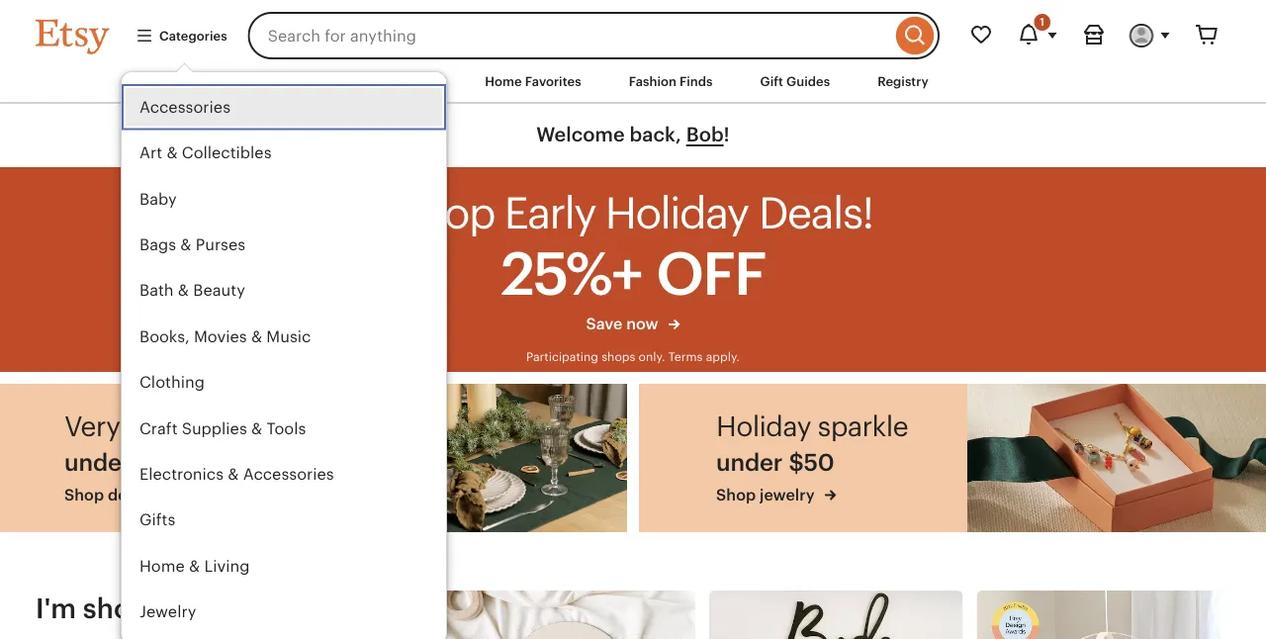 Task type: locate. For each thing, give the bounding box(es) containing it.
menu inside banner
[[121, 71, 447, 639]]

jewelry
[[760, 486, 815, 504]]

very merry decor under $50 shop decor
[[64, 411, 282, 504]]

menu
[[121, 71, 447, 639]]

holiday sparkle under $50 shop jewelry
[[717, 411, 908, 504]]

for
[[215, 593, 253, 625]]

shop inside shop early holiday deals! 25%+ off save now
[[393, 188, 495, 237]]

participating shops only. terms apply.
[[526, 350, 740, 364]]

home
[[485, 74, 522, 89], [140, 557, 185, 575]]

menu bar
[[0, 59, 1267, 104]]

bob link
[[686, 123, 724, 146]]

decor up electronics & accessories
[[208, 411, 282, 442]]

under $50
[[64, 449, 182, 476], [717, 449, 835, 476]]

1 horizontal spatial decor
[[208, 411, 282, 442]]

banner
[[0, 0, 1267, 639]]

jewelry link
[[122, 589, 446, 635]]

save
[[586, 315, 623, 333]]

1 horizontal spatial shop
[[393, 188, 495, 237]]

& left "living" on the bottom left of page
[[189, 557, 200, 575]]

registry link
[[863, 63, 944, 99]]

& right bath in the left of the page
[[178, 282, 189, 300]]

menu containing accessories
[[121, 71, 447, 639]]

& for collectibles
[[167, 144, 178, 162]]

tools
[[267, 419, 306, 437]]

0 horizontal spatial home
[[140, 557, 185, 575]]

& right bags
[[180, 236, 191, 254]]

merry
[[127, 411, 201, 442]]

under $50 down very
[[64, 449, 182, 476]]

purses
[[196, 236, 246, 254]]

0 vertical spatial decor
[[208, 411, 282, 442]]

art
[[140, 144, 162, 162]]

accessories
[[140, 98, 231, 116], [243, 465, 334, 483]]

!
[[724, 123, 730, 146]]

jewelry
[[140, 603, 196, 621]]

0 horizontal spatial decor
[[108, 486, 152, 504]]

shop inside very merry decor under $50 shop decor
[[64, 486, 104, 504]]

art & collectibles link
[[122, 130, 446, 176]]

0 vertical spatial home
[[485, 74, 522, 89]]

gift guides
[[761, 74, 830, 89]]

1 vertical spatial accessories
[[243, 465, 334, 483]]

0 horizontal spatial under $50
[[64, 449, 182, 476]]

guides
[[787, 74, 830, 89]]

gifts
[[140, 511, 175, 529]]

shop decor link
[[64, 484, 282, 506]]

accessories down craft supplies & tools link at the left bottom of the page
[[243, 465, 334, 483]]

& for living
[[189, 557, 200, 575]]

under $50 inside very merry decor under $50 shop decor
[[64, 449, 182, 476]]

very
[[64, 411, 120, 442]]

i'm
[[36, 593, 76, 625]]

baby link
[[122, 176, 446, 222]]

shop
[[393, 188, 495, 237], [64, 486, 104, 504], [717, 486, 756, 504]]

under $50 up jewelry
[[717, 449, 835, 476]]

accessories up art & collectibles
[[140, 98, 231, 116]]

decor
[[208, 411, 282, 442], [108, 486, 152, 504]]

shopping
[[83, 593, 208, 625]]

1 under $50 from the left
[[64, 449, 182, 476]]

gift
[[761, 74, 784, 89]]

fashion
[[629, 74, 677, 89]]

decor up gifts at the left bottom of the page
[[108, 486, 152, 504]]

& down the craft supplies & tools
[[228, 465, 239, 483]]

home up shopping
[[140, 557, 185, 575]]

1
[[1040, 16, 1045, 28]]

clothing link
[[122, 360, 446, 406]]

electronics
[[140, 465, 224, 483]]

1 horizontal spatial home
[[485, 74, 522, 89]]

books, movies & music link
[[122, 314, 446, 360]]

bags & purses link
[[122, 222, 446, 268]]

bath & beauty link
[[122, 268, 446, 314]]

& for accessories
[[228, 465, 239, 483]]

0 horizontal spatial shop
[[64, 486, 104, 504]]

shop jewelry link
[[717, 484, 908, 506]]

&
[[167, 144, 178, 162], [180, 236, 191, 254], [178, 282, 189, 300], [251, 328, 262, 345], [251, 419, 262, 437], [228, 465, 239, 483], [189, 557, 200, 575]]

1 button
[[1005, 12, 1071, 59]]

only.
[[639, 350, 666, 364]]

fashion finds link
[[614, 63, 728, 99]]

& right art
[[167, 144, 178, 162]]

& left tools
[[251, 419, 262, 437]]

& inside 'link'
[[189, 557, 200, 575]]

2 horizontal spatial shop
[[717, 486, 756, 504]]

None search field
[[248, 12, 940, 59]]

2 under $50 from the left
[[717, 449, 835, 476]]

accessories link
[[122, 84, 446, 130]]

1 vertical spatial home
[[140, 557, 185, 575]]

home favorites link
[[470, 63, 596, 99]]

shop early holiday deals! 25%+ off save now
[[393, 188, 873, 333]]

home inside 'link'
[[140, 557, 185, 575]]

early
[[504, 188, 596, 237]]

home left favorites
[[485, 74, 522, 89]]

Search for anything text field
[[248, 12, 892, 59]]

categories button
[[121, 18, 242, 54]]

1 horizontal spatial under $50
[[717, 449, 835, 476]]

collectibles
[[182, 144, 272, 162]]

bob
[[686, 123, 724, 146]]

welcome back, bob !
[[537, 123, 730, 146]]

welcome
[[537, 123, 625, 146]]

0 vertical spatial accessories
[[140, 98, 231, 116]]

bath & beauty
[[140, 282, 245, 300]]



Task type: vqa. For each thing, say whether or not it's contained in the screenshot.
interest-
no



Task type: describe. For each thing, give the bounding box(es) containing it.
baby
[[140, 190, 177, 208]]

art & collectibles
[[140, 144, 272, 162]]

home favorites
[[485, 74, 582, 89]]

0 horizontal spatial accessories
[[140, 98, 231, 116]]

categories
[[159, 28, 227, 43]]

home & living
[[140, 557, 250, 575]]

holiday deals!
[[605, 188, 873, 237]]

shop inside holiday sparkle under $50 shop jewelry
[[717, 486, 756, 504]]

& for purses
[[180, 236, 191, 254]]

i'm shopping for my...
[[36, 593, 322, 625]]

save now link
[[393, 314, 873, 346]]

holiday
[[717, 411, 811, 442]]

beauty
[[193, 282, 245, 300]]

shops
[[602, 350, 636, 364]]

registry
[[878, 74, 929, 89]]

craft supplies & tools
[[140, 419, 306, 437]]

music
[[267, 328, 311, 345]]

supplies
[[182, 419, 247, 437]]

electronics & accessories link
[[122, 452, 446, 497]]

25%+ off
[[501, 240, 766, 308]]

participating
[[526, 350, 599, 364]]

home & living link
[[122, 543, 446, 589]]

home for home & living
[[140, 557, 185, 575]]

my...
[[259, 593, 322, 625]]

books, movies & music
[[140, 328, 311, 345]]

home for home favorites
[[485, 74, 522, 89]]

craft
[[140, 419, 178, 437]]

finds
[[680, 74, 713, 89]]

1 vertical spatial decor
[[108, 486, 152, 504]]

menu bar containing home favorites
[[0, 59, 1267, 104]]

favorites
[[525, 74, 582, 89]]

& left music
[[251, 328, 262, 345]]

a colorful charm choker statement necklace featuring six beads on a dainty gold chain shown in an open gift box. image
[[968, 384, 1267, 533]]

books,
[[140, 328, 190, 345]]

& for beauty
[[178, 282, 189, 300]]

electronics & accessories
[[140, 465, 334, 483]]

living
[[204, 557, 250, 575]]

now
[[627, 315, 659, 333]]

a festive christmas table setting featuring two green table runners shown with glassware, serveware, and a candle centerpiece. image
[[329, 384, 627, 533]]

banner containing accessories
[[0, 0, 1267, 639]]

sparkle
[[818, 411, 908, 442]]

fashion finds
[[629, 74, 713, 89]]

gifts link
[[122, 497, 446, 543]]

clothing
[[140, 374, 205, 391]]

gift guides link
[[746, 63, 845, 99]]

1 horizontal spatial accessories
[[243, 465, 334, 483]]

bags & purses
[[140, 236, 246, 254]]

movies
[[194, 328, 247, 345]]

bags
[[140, 236, 176, 254]]

terms apply.
[[669, 350, 740, 364]]

back,
[[630, 123, 682, 146]]

craft supplies & tools link
[[122, 406, 446, 452]]

under $50 inside holiday sparkle under $50 shop jewelry
[[717, 449, 835, 476]]

bath
[[140, 282, 174, 300]]



